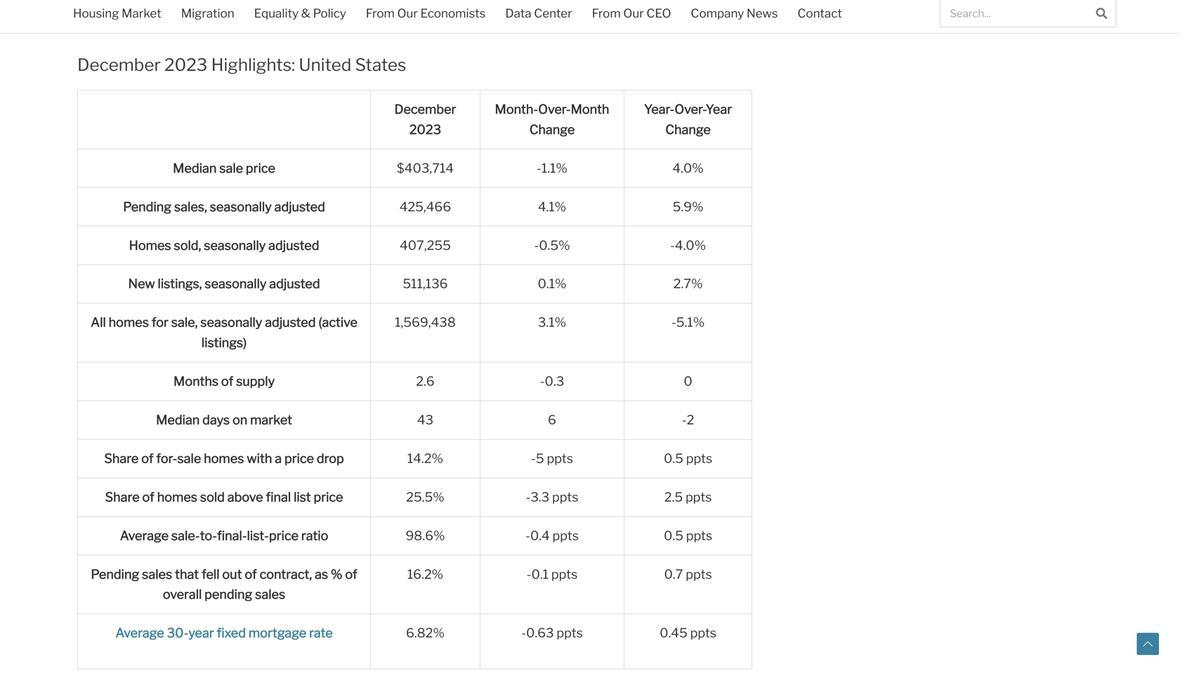 Task type: vqa. For each thing, say whether or not it's contained in the screenshot.


Task type: describe. For each thing, give the bounding box(es) containing it.
- for 0.63
[[521, 626, 526, 641]]

over- for month-
[[538, 102, 571, 117]]

data
[[505, 6, 531, 20]]

our for ceo
[[623, 6, 644, 20]]

-4.0%
[[670, 238, 706, 253]]

of for homes
[[142, 490, 154, 505]]

of right out
[[245, 567, 257, 582]]

months
[[174, 374, 219, 389]]

migration
[[181, 6, 234, 20]]

list
[[294, 490, 311, 505]]

from our economists link
[[356, 0, 495, 30]]

housing market link
[[63, 0, 171, 30]]

ppts down '2.5 ppts'
[[686, 528, 712, 544]]

-0.4 ppts
[[525, 528, 579, 544]]

final
[[266, 490, 291, 505]]

4.1%
[[538, 199, 566, 214]]

fell
[[202, 567, 220, 582]]

our for economists
[[397, 6, 418, 20]]

fixed
[[217, 626, 246, 641]]

with
[[247, 451, 272, 466]]

company news link
[[681, 0, 788, 30]]

seasonally for sold,
[[204, 238, 266, 253]]

homes
[[129, 238, 171, 253]]

0 vertical spatial sales
[[142, 567, 172, 582]]

ppts right 0.63 on the bottom
[[557, 626, 583, 641]]

housing
[[73, 6, 119, 20]]

listings)
[[202, 335, 247, 351]]

average 30-year fixed mortgage rate
[[115, 626, 333, 641]]

0.5 ppts for -0.4 ppts
[[664, 528, 712, 544]]

0.5 ppts for -5 ppts
[[664, 451, 712, 466]]

price right the a at the bottom left of the page
[[284, 451, 314, 466]]

from our economists
[[366, 6, 486, 20]]

pending for pending sales that fell out of contract, as % of overall pending sales
[[91, 567, 139, 582]]

migration link
[[171, 0, 244, 30]]

-3.3 ppts
[[526, 490, 578, 505]]

share for share of homes sold above final list price
[[105, 490, 140, 505]]

2023 for december 2023 highlights: united states
[[164, 54, 208, 75]]

month-over-month change
[[495, 102, 609, 137]]

1 horizontal spatial sale
[[219, 160, 243, 176]]

0.1
[[531, 567, 549, 582]]

ppts down the 2
[[686, 451, 712, 466]]

-0.1 ppts
[[527, 567, 578, 582]]

-1.1%
[[537, 160, 568, 176]]

pending sales, seasonally adjusted
[[123, 199, 325, 214]]

change for month-
[[529, 122, 575, 137]]

pending sales that fell out of contract, as % of overall pending sales
[[91, 567, 357, 603]]

average for average 30-year fixed mortgage rate
[[115, 626, 164, 641]]

adjusted for pending sales, seasonally adjusted
[[274, 199, 325, 214]]

6
[[548, 412, 556, 428]]

supply
[[236, 374, 275, 389]]

ppts right 0.45
[[690, 626, 717, 641]]

to-
[[200, 528, 217, 544]]

housing market
[[73, 6, 161, 20]]

5
[[536, 451, 544, 466]]

seasonally inside all homes for sale, seasonally adjusted (active listings)
[[200, 315, 262, 330]]

over- for year-
[[675, 102, 706, 117]]

on
[[232, 412, 247, 428]]

3.3
[[531, 490, 549, 505]]

that
[[175, 567, 199, 582]]

0.45
[[660, 626, 688, 641]]

0.1%
[[538, 276, 567, 292]]

seasonally for sales,
[[210, 199, 272, 214]]

1 vertical spatial 4.0%
[[675, 238, 706, 253]]

-5 ppts
[[531, 451, 573, 466]]

all
[[91, 315, 106, 330]]

listings,
[[158, 276, 202, 292]]

- for 2
[[682, 412, 687, 428]]

43
[[417, 412, 433, 428]]

contract,
[[260, 567, 312, 582]]

adjusted for new listings, seasonally adjusted
[[269, 276, 320, 292]]

center
[[534, 6, 572, 20]]

- for 1.1%
[[537, 160, 542, 176]]

average for average sale-to-final-list-price ratio
[[120, 528, 169, 544]]

month
[[571, 102, 609, 117]]

average 30-year fixed mortgage rate link
[[115, 626, 333, 641]]

year-
[[644, 102, 675, 117]]

(active
[[318, 315, 358, 330]]

pending
[[205, 587, 252, 603]]

ppts right 0.7
[[686, 567, 712, 582]]

above
[[227, 490, 263, 505]]

price right list
[[314, 490, 343, 505]]

2023 for december 2023
[[409, 122, 441, 137]]

2.7%
[[673, 276, 703, 292]]

- for 0.4
[[525, 528, 530, 544]]

new listings, seasonally adjusted
[[128, 276, 320, 292]]

0.5 for -5 ppts
[[664, 451, 683, 466]]

&
[[301, 6, 310, 20]]

2.5 ppts
[[664, 490, 712, 505]]

december 2023
[[394, 102, 456, 137]]

share for share of for-sale homes with a price drop
[[104, 451, 139, 466]]

425,466
[[399, 199, 451, 214]]

0.63
[[526, 626, 554, 641]]

months of supply
[[174, 374, 275, 389]]

ppts right 5
[[547, 451, 573, 466]]

0.45 ppts
[[660, 626, 717, 641]]

seasonally for listings,
[[205, 276, 267, 292]]

data center
[[505, 6, 572, 20]]

- for 5
[[531, 451, 536, 466]]

3.1%
[[538, 315, 566, 330]]

homes inside all homes for sale, seasonally adjusted (active listings)
[[109, 315, 149, 330]]

-0.3
[[540, 374, 564, 389]]

-0.5%
[[534, 238, 570, 253]]

30-
[[167, 626, 189, 641]]

0.7 ppts
[[664, 567, 712, 582]]

for-
[[156, 451, 177, 466]]

average sale-to-final-list-price ratio
[[120, 528, 328, 544]]

days
[[202, 412, 230, 428]]



Task type: locate. For each thing, give the bounding box(es) containing it.
1 change from the left
[[529, 122, 575, 137]]

sale up sold
[[177, 451, 201, 466]]

equality & policy link
[[244, 0, 356, 30]]

1 0.5 from the top
[[664, 451, 683, 466]]

1 vertical spatial 0.5
[[664, 528, 683, 544]]

december for december 2023 highlights: united states
[[77, 54, 161, 75]]

from our ceo link
[[582, 0, 681, 30]]

december up $403,714
[[394, 102, 456, 117]]

2 0.5 ppts from the top
[[664, 528, 712, 544]]

contact
[[798, 6, 842, 20]]

0 vertical spatial share
[[104, 451, 139, 466]]

0 horizontal spatial 2023
[[164, 54, 208, 75]]

sale
[[219, 160, 243, 176], [177, 451, 201, 466]]

0.7
[[664, 567, 683, 582]]

year
[[189, 626, 214, 641]]

drop
[[317, 451, 344, 466]]

1 horizontal spatial from
[[592, 6, 621, 20]]

1 vertical spatial 0.5 ppts
[[664, 528, 712, 544]]

our left ceo
[[623, 6, 644, 20]]

0.5 down 2.5
[[664, 528, 683, 544]]

1 vertical spatial homes
[[204, 451, 244, 466]]

new
[[128, 276, 155, 292]]

0
[[684, 374, 692, 389]]

2
[[687, 412, 694, 428]]

from for from our ceo
[[592, 6, 621, 20]]

0.3
[[545, 374, 564, 389]]

economists
[[420, 6, 486, 20]]

homes left sold
[[157, 490, 197, 505]]

0 vertical spatial 2023
[[164, 54, 208, 75]]

change inside year-over-year change
[[665, 122, 711, 137]]

of left supply
[[221, 374, 233, 389]]

over- inside year-over-year change
[[675, 102, 706, 117]]

2 horizontal spatial homes
[[204, 451, 244, 466]]

- for 3.3
[[526, 490, 531, 505]]

2023 inside the december 2023
[[409, 122, 441, 137]]

mortgage
[[249, 626, 306, 641]]

average left sale-
[[120, 528, 169, 544]]

pending for pending sales, seasonally adjusted
[[123, 199, 171, 214]]

1 horizontal spatial homes
[[157, 490, 197, 505]]

homes
[[109, 315, 149, 330], [204, 451, 244, 466], [157, 490, 197, 505]]

ceo
[[647, 6, 671, 20]]

adjusted for homes sold, seasonally adjusted
[[268, 238, 319, 253]]

5.1%
[[676, 315, 705, 330]]

2 from from the left
[[592, 6, 621, 20]]

0.5 ppts up 0.7 ppts
[[664, 528, 712, 544]]

0.5 ppts
[[664, 451, 712, 466], [664, 528, 712, 544]]

1 horizontal spatial sales
[[255, 587, 285, 603]]

sale,
[[171, 315, 198, 330]]

25.5%
[[406, 490, 444, 505]]

None search field
[[940, 0, 1116, 27]]

1 horizontal spatial 2023
[[409, 122, 441, 137]]

from for from our economists
[[366, 6, 395, 20]]

seasonally up listings)
[[200, 315, 262, 330]]

median for median days on market
[[156, 412, 200, 428]]

0 vertical spatial sale
[[219, 160, 243, 176]]

sold
[[200, 490, 225, 505]]

1 vertical spatial median
[[156, 412, 200, 428]]

sale-
[[171, 528, 200, 544]]

2 0.5 from the top
[[664, 528, 683, 544]]

2 over- from the left
[[675, 102, 706, 117]]

1 vertical spatial share
[[105, 490, 140, 505]]

average left '30-'
[[115, 626, 164, 641]]

2023 up $403,714
[[409, 122, 441, 137]]

1 vertical spatial december
[[394, 102, 456, 117]]

median left days
[[156, 412, 200, 428]]

0 vertical spatial december
[[77, 54, 161, 75]]

1.1%
[[542, 160, 568, 176]]

our
[[397, 6, 418, 20], [623, 6, 644, 20]]

1 horizontal spatial december
[[394, 102, 456, 117]]

0 horizontal spatial december
[[77, 54, 161, 75]]

2 our from the left
[[623, 6, 644, 20]]

price left ratio
[[269, 528, 299, 544]]

seasonally down pending sales, seasonally adjusted
[[204, 238, 266, 253]]

change inside month-over-month change
[[529, 122, 575, 137]]

1,569,438
[[395, 315, 456, 330]]

our inside from our ceo link
[[623, 6, 644, 20]]

news
[[747, 6, 778, 20]]

-5.1%
[[672, 315, 705, 330]]

-0.63 ppts
[[521, 626, 583, 641]]

0 horizontal spatial over-
[[538, 102, 571, 117]]

change up the -1.1%
[[529, 122, 575, 137]]

of left "for-"
[[141, 451, 154, 466]]

sales down 'contract,' in the left bottom of the page
[[255, 587, 285, 603]]

market
[[250, 412, 292, 428]]

price up pending sales, seasonally adjusted
[[246, 160, 275, 176]]

1 vertical spatial pending
[[91, 567, 139, 582]]

united
[[299, 54, 351, 75]]

1 horizontal spatial our
[[623, 6, 644, 20]]

- for 4.0%
[[670, 238, 675, 253]]

-2
[[682, 412, 694, 428]]

2 change from the left
[[665, 122, 711, 137]]

1 over- from the left
[[538, 102, 571, 117]]

-
[[537, 160, 542, 176], [534, 238, 539, 253], [670, 238, 675, 253], [672, 315, 676, 330], [540, 374, 545, 389], [682, 412, 687, 428], [531, 451, 536, 466], [526, 490, 531, 505], [525, 528, 530, 544], [527, 567, 531, 582], [521, 626, 526, 641]]

of left sold
[[142, 490, 154, 505]]

median
[[173, 160, 217, 176], [156, 412, 200, 428]]

0 vertical spatial 0.5 ppts
[[664, 451, 712, 466]]

1 from from the left
[[366, 6, 395, 20]]

0 vertical spatial 0.5
[[664, 451, 683, 466]]

from our ceo
[[592, 6, 671, 20]]

of for for-
[[141, 451, 154, 466]]

sold,
[[174, 238, 201, 253]]

from
[[366, 6, 395, 20], [592, 6, 621, 20]]

6.82%
[[406, 626, 445, 641]]

our inside from our economists link
[[397, 6, 418, 20]]

contact link
[[788, 0, 852, 30]]

sales left that
[[142, 567, 172, 582]]

1 horizontal spatial change
[[665, 122, 711, 137]]

- for 0.5%
[[534, 238, 539, 253]]

ppts
[[547, 451, 573, 466], [686, 451, 712, 466], [552, 490, 578, 505], [686, 490, 712, 505], [552, 528, 579, 544], [686, 528, 712, 544], [551, 567, 578, 582], [686, 567, 712, 582], [557, 626, 583, 641], [690, 626, 717, 641]]

511,136
[[403, 276, 448, 292]]

sale up pending sales, seasonally adjusted
[[219, 160, 243, 176]]

0 vertical spatial median
[[173, 160, 217, 176]]

share of for-sale homes with a price drop
[[104, 451, 344, 466]]

- for 0.1
[[527, 567, 531, 582]]

1 vertical spatial average
[[115, 626, 164, 641]]

0 horizontal spatial from
[[366, 6, 395, 20]]

1 vertical spatial sale
[[177, 451, 201, 466]]

data center link
[[495, 0, 582, 30]]

0 vertical spatial average
[[120, 528, 169, 544]]

of for supply
[[221, 374, 233, 389]]

- for 0.3
[[540, 374, 545, 389]]

seasonally down homes sold, seasonally adjusted
[[205, 276, 267, 292]]

4.0% down 5.9%
[[675, 238, 706, 253]]

ratio
[[301, 528, 328, 544]]

1 0.5 ppts from the top
[[664, 451, 712, 466]]

0 horizontal spatial change
[[529, 122, 575, 137]]

december down housing market link
[[77, 54, 161, 75]]

from right policy
[[366, 6, 395, 20]]

0.5 for -0.4 ppts
[[664, 528, 683, 544]]

from left ceo
[[592, 6, 621, 20]]

out
[[222, 567, 242, 582]]

2.5
[[664, 490, 683, 505]]

1 vertical spatial 2023
[[409, 122, 441, 137]]

Search... search field
[[941, 0, 1088, 27]]

median days on market
[[156, 412, 292, 428]]

rate
[[309, 626, 333, 641]]

median for median sale price
[[173, 160, 217, 176]]

0.5%
[[539, 238, 570, 253]]

pending
[[123, 199, 171, 214], [91, 567, 139, 582]]

as
[[315, 567, 328, 582]]

overall
[[163, 587, 202, 603]]

over-
[[538, 102, 571, 117], [675, 102, 706, 117]]

search image
[[1096, 8, 1107, 19]]

year
[[706, 102, 732, 117]]

median sale price
[[173, 160, 275, 176]]

1 vertical spatial sales
[[255, 587, 285, 603]]

$403,714
[[397, 160, 454, 176]]

4.0%
[[673, 160, 704, 176], [675, 238, 706, 253]]

change
[[529, 122, 575, 137], [665, 122, 711, 137]]

0 vertical spatial homes
[[109, 315, 149, 330]]

december 2023 highlights: united states
[[77, 54, 406, 75]]

company news
[[691, 6, 778, 20]]

change down year-
[[665, 122, 711, 137]]

equality & policy
[[254, 6, 346, 20]]

homes right all
[[109, 315, 149, 330]]

month-
[[495, 102, 538, 117]]

1 our from the left
[[397, 6, 418, 20]]

2 vertical spatial homes
[[157, 490, 197, 505]]

homes sold, seasonally adjusted
[[129, 238, 319, 253]]

4.0% up 5.9%
[[673, 160, 704, 176]]

year-over-year change
[[644, 102, 732, 137]]

over- inside month-over-month change
[[538, 102, 571, 117]]

change for year-
[[665, 122, 711, 137]]

0 vertical spatial 4.0%
[[673, 160, 704, 176]]

%
[[331, 567, 342, 582]]

average
[[120, 528, 169, 544], [115, 626, 164, 641]]

pending inside pending sales that fell out of contract, as % of overall pending sales
[[91, 567, 139, 582]]

0 horizontal spatial our
[[397, 6, 418, 20]]

1 horizontal spatial over-
[[675, 102, 706, 117]]

2023
[[164, 54, 208, 75], [409, 122, 441, 137]]

policy
[[313, 6, 346, 20]]

ppts right 0.1
[[551, 567, 578, 582]]

homes left with
[[204, 451, 244, 466]]

company
[[691, 6, 744, 20]]

2023 down migration link
[[164, 54, 208, 75]]

0 horizontal spatial homes
[[109, 315, 149, 330]]

of right % at the bottom left of page
[[345, 567, 357, 582]]

share of homes sold above final list price
[[105, 490, 343, 505]]

december for december 2023
[[394, 102, 456, 117]]

our left the economists
[[397, 6, 418, 20]]

seasonally up homes sold, seasonally adjusted
[[210, 199, 272, 214]]

ppts right 2.5
[[686, 490, 712, 505]]

0 horizontal spatial sales
[[142, 567, 172, 582]]

highlights:
[[211, 54, 295, 75]]

ppts right 0.4
[[552, 528, 579, 544]]

median up sales,
[[173, 160, 217, 176]]

0.5 up 2.5
[[664, 451, 683, 466]]

98.6%
[[406, 528, 445, 544]]

ppts right 3.3
[[552, 490, 578, 505]]

16.2%
[[407, 567, 443, 582]]

0 vertical spatial pending
[[123, 199, 171, 214]]

0 horizontal spatial sale
[[177, 451, 201, 466]]

adjusted inside all homes for sale, seasonally adjusted (active listings)
[[265, 315, 316, 330]]

0.5 ppts down the -2
[[664, 451, 712, 466]]

sales
[[142, 567, 172, 582], [255, 587, 285, 603]]

0.4
[[530, 528, 550, 544]]

sales,
[[174, 199, 207, 214]]

- for 5.1%
[[672, 315, 676, 330]]



